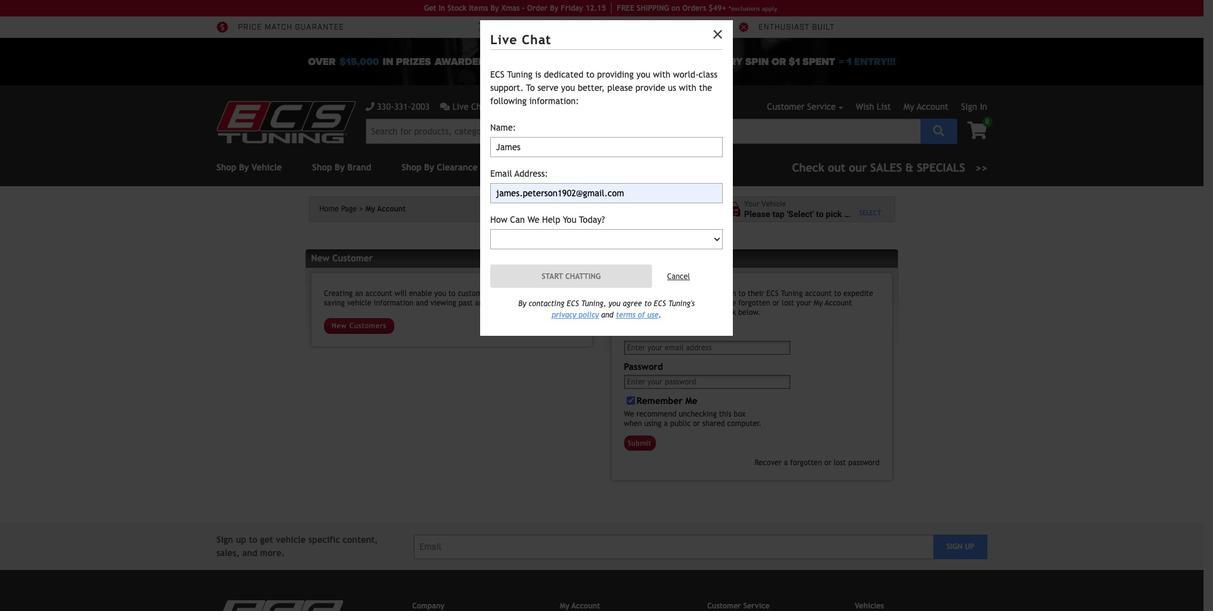 Task type: vqa. For each thing, say whether or not it's contained in the screenshot.
the damaged
no



Task type: describe. For each thing, give the bounding box(es) containing it.
330-331-2003 link
[[366, 100, 430, 114]]

returning for live chat
[[611, 253, 653, 264]]

you up provide
[[636, 70, 650, 80]]

.
[[659, 311, 661, 320]]

lifetime tech support
[[498, 23, 599, 32]]

returning customer
[[611, 253, 696, 264]]

friday
[[561, 4, 583, 13]]

up for sign up
[[965, 543, 974, 552]]

live chat for live chat 'document'
[[490, 32, 551, 47]]

class
[[699, 70, 717, 80]]

user@example.com email field
[[490, 183, 723, 203]]

we
[[528, 215, 539, 225]]

ecs tuning 'spin to win' contest logo image
[[527, 43, 677, 75]]

you right the help
[[563, 215, 576, 225]]

home
[[319, 205, 339, 214]]

lifetime tech support link
[[477, 21, 599, 33]]

ecs tuning is dedicated to providing you with world-class support. to serve you better, please provide us with the following information:
[[490, 70, 717, 106]]

agree
[[623, 299, 642, 308]]

specific
[[308, 535, 340, 546]]

1
[[847, 55, 852, 68]]

following
[[490, 96, 527, 106]]

account inside the returning customers should login to their ecs tuning account to expedite the ordering process. if you have forgotten or lost your my account password please click on the link below.
[[805, 289, 832, 298]]

live for live chat link
[[452, 102, 469, 112]]

unchecking
[[679, 410, 717, 419]]

box
[[734, 410, 746, 419]]

start chatting button
[[490, 265, 652, 288]]

home page link
[[319, 205, 363, 214]]

Remember Me checkbox
[[626, 397, 635, 405]]

cancel link
[[667, 271, 690, 282]]

1 vertical spatial with
[[679, 83, 696, 93]]

2 vertical spatial the
[[710, 308, 721, 317]]

0 link
[[957, 117, 992, 141]]

sales,
[[216, 549, 240, 559]]

support
[[562, 23, 599, 32]]

*exclusions
[[729, 5, 760, 12]]

to inside by contacting ecs tuning, you agree to ecs tuning's privacy policy and terms of use .
[[644, 299, 651, 308]]

wish list
[[856, 102, 891, 112]]

an
[[355, 289, 363, 298]]

by left 'xmas'
[[491, 4, 499, 13]]

list
[[877, 102, 891, 112]]

xmas
[[501, 4, 520, 13]]

terms of use link
[[616, 311, 659, 320]]

customers
[[349, 322, 386, 330]]

free ship ping on orders $49+ *exclusions apply
[[617, 4, 777, 13]]

home page
[[319, 205, 357, 214]]

1 vertical spatial forgotten
[[790, 459, 822, 468]]

wish
[[856, 102, 874, 112]]

guarantee
[[295, 23, 344, 32]]

sales
[[870, 161, 902, 174]]

email for email address
[[624, 327, 647, 338]]

chat for live chat 'document'
[[522, 32, 551, 47]]

ecs down by
[[567, 299, 579, 308]]

2 horizontal spatial customer
[[707, 602, 741, 611]]

new for new customers
[[332, 322, 347, 330]]

and inside by contacting ecs tuning, you agree to ecs tuning's privacy policy and terms of use .
[[601, 311, 614, 320]]

experience
[[528, 289, 565, 298]]

1 horizontal spatial password
[[848, 459, 880, 468]]

customers
[[659, 289, 693, 298]]

stock
[[447, 4, 467, 13]]

expedite
[[843, 289, 873, 298]]

ecs up .
[[654, 299, 666, 308]]

click
[[682, 308, 697, 317]]

you inside the returning customers should login to their ecs tuning account to expedite the ordering process. if you have forgotten or lost your my account password please click on the link below.
[[706, 299, 718, 307]]

price match guarantee
[[238, 23, 344, 32]]

serve
[[537, 83, 558, 93]]

or inside the returning customers should login to their ecs tuning account to expedite the ordering process. if you have forgotten or lost your my account password please click on the link below.
[[773, 299, 780, 307]]

vehicle inside the 'creating an account will enable you to customize your web experience by saving vehicle information and viewing past and present orders.'
[[347, 299, 371, 307]]

will
[[395, 289, 407, 298]]

phone image
[[366, 102, 374, 111]]

to inside your vehicle please tap 'select' to pick a vehicle
[[816, 209, 824, 219]]

link
[[724, 308, 736, 317]]

331-
[[394, 102, 411, 112]]

by contacting ecs tuning, you agree to ecs tuning's privacy policy and terms of use .
[[518, 299, 695, 320]]

lifetime
[[498, 23, 535, 32]]

your
[[744, 200, 759, 209]]

free
[[617, 4, 634, 13]]

my inside the returning customers should login to their ecs tuning account to expedite the ordering process. if you have forgotten or lost your my account password please click on the link below.
[[814, 299, 823, 307]]

in for get
[[439, 4, 445, 13]]

please inside the returning customers should login to their ecs tuning account to expedite the ordering process. if you have forgotten or lost your my account password please click on the link below.
[[657, 308, 679, 317]]

sales & specials
[[870, 161, 965, 174]]

sign for sign up to get vehicle specific content, sales, and more.
[[216, 535, 233, 546]]

enable
[[409, 289, 432, 298]]

please
[[744, 209, 770, 219]]

0 horizontal spatial my account
[[365, 205, 406, 214]]

today?
[[579, 215, 605, 225]]

0 vertical spatial with
[[653, 70, 670, 80]]

start
[[542, 272, 563, 281]]

creating an account will enable you to customize your web experience by saving vehicle information and viewing past and present orders.
[[324, 289, 576, 307]]

*exclusions apply link
[[729, 3, 777, 13]]

new customer
[[311, 253, 373, 264]]

match
[[265, 23, 293, 32]]

a for public
[[664, 419, 668, 428]]

on inside the returning customers should login to their ecs tuning account to expedite the ordering process. if you have forgotten or lost your my account password please click on the link below.
[[700, 308, 708, 317]]

recover
[[755, 459, 782, 468]]

password
[[624, 361, 663, 372]]

330-
[[377, 102, 394, 112]]

select link
[[859, 209, 881, 217]]

how
[[490, 215, 507, 225]]

to left their
[[738, 289, 746, 298]]

their
[[748, 289, 764, 298]]

using
[[644, 419, 662, 428]]

shared
[[702, 419, 725, 428]]

tuning,
[[581, 299, 606, 308]]

customize
[[458, 289, 492, 298]]

1 horizontal spatial lost
[[834, 459, 846, 468]]

apply
[[762, 5, 777, 12]]

by inside by contacting ecs tuning, you agree to ecs tuning's privacy policy and terms of use .
[[518, 299, 526, 308]]

to inside "sign up to get vehicle specific content, sales, and more."
[[249, 535, 257, 546]]

recommend
[[636, 410, 676, 419]]

me
[[685, 396, 697, 407]]

to inside the 'creating an account will enable you to customize your web experience by saving vehicle information and viewing past and present orders.'
[[448, 289, 456, 298]]



Task type: locate. For each thing, give the bounding box(es) containing it.
shop for shop by clearance
[[402, 162, 422, 172]]

new up the creating
[[311, 253, 330, 264]]

$49+
[[709, 4, 726, 13]]

0 vertical spatial live
[[490, 32, 518, 47]]

1 horizontal spatial new
[[332, 322, 347, 330]]

1 ecs tuning image from the top
[[216, 101, 355, 143]]

to inside ecs tuning is dedicated to providing you with world-class support. to serve you better, please provide us with the following information:
[[586, 70, 594, 80]]

or right have
[[773, 299, 780, 307]]

you up viewing
[[434, 289, 446, 298]]

orders
[[682, 4, 706, 13]]

live
[[490, 32, 518, 47], [452, 102, 469, 112]]

live chat dialog
[[0, 0, 1213, 612]]

sign inside button
[[946, 543, 963, 552]]

content,
[[343, 535, 378, 546]]

0 horizontal spatial live
[[452, 102, 469, 112]]

returning customers should login to their ecs tuning account to expedite the ordering process. if you have forgotten or lost your my account password please click on the link below.
[[624, 289, 873, 317]]

chat for live chat link
[[471, 102, 489, 112]]

Your Name text field
[[490, 137, 723, 157]]

0 vertical spatial vehicle
[[851, 209, 878, 219]]

your inside the returning customers should login to their ecs tuning account to expedite the ordering process. if you have forgotten or lost your my account password please click on the link below.
[[796, 299, 811, 307]]

0 vertical spatial live chat
[[490, 32, 551, 47]]

1 vertical spatial please
[[657, 308, 679, 317]]

tuning inside the returning customers should login to their ecs tuning account to expedite the ordering process. if you have forgotten or lost your my account password please click on the link below.
[[781, 289, 803, 298]]

0 vertical spatial tuning
[[507, 70, 533, 80]]

live chat document
[[480, 20, 733, 336]]

2 horizontal spatial or
[[824, 459, 831, 468]]

please down process.
[[657, 308, 679, 317]]

0 vertical spatial lost
[[782, 299, 794, 307]]

email inside live chat 'document'
[[490, 169, 512, 179]]

enthusiast built
[[759, 23, 835, 32]]

2 vertical spatial my account
[[560, 602, 600, 611]]

up for sign up to get vehicle specific content, sales, and more.
[[236, 535, 246, 546]]

password inside the returning customers should login to their ecs tuning account to expedite the ordering process. if you have forgotten or lost your my account password please click on the link below.
[[624, 308, 655, 317]]

sign for sign up
[[946, 543, 963, 552]]

0 horizontal spatial a
[[664, 419, 668, 428]]

0 horizontal spatial password
[[624, 308, 655, 317]]

by
[[491, 4, 499, 13], [550, 4, 559, 13], [335, 162, 345, 172], [424, 162, 434, 172], [518, 299, 526, 308]]

ecs right their
[[766, 289, 779, 298]]

a right recover
[[784, 459, 788, 468]]

email for email address:
[[490, 169, 512, 179]]

to
[[526, 83, 535, 93]]

sign
[[961, 102, 977, 112], [216, 535, 233, 546], [946, 543, 963, 552]]

my account link
[[904, 102, 948, 112]]

tap
[[772, 209, 785, 219]]

when
[[624, 419, 642, 428]]

email down terms of use link
[[624, 327, 647, 338]]

to up viewing
[[448, 289, 456, 298]]

shop left "brand"
[[312, 162, 332, 172]]

0 vertical spatial password
[[624, 308, 655, 317]]

1 vertical spatial in
[[980, 102, 987, 112]]

2 vertical spatial vehicle
[[276, 535, 306, 546]]

or down unchecking on the right of the page
[[693, 419, 700, 428]]

0 horizontal spatial live chat
[[452, 102, 489, 112]]

1 horizontal spatial live
[[490, 32, 518, 47]]

sign for sign in
[[961, 102, 977, 112]]

shop for shop by brand
[[312, 162, 332, 172]]

name:
[[490, 123, 516, 133]]

1 horizontal spatial tuning
[[781, 289, 803, 298]]

or right recover
[[824, 459, 831, 468]]

in right get
[[439, 4, 445, 13]]

brand
[[347, 162, 371, 172]]

1 vertical spatial new
[[332, 322, 347, 330]]

1 horizontal spatial customer
[[656, 253, 696, 264]]

live chat for live chat link
[[452, 102, 489, 112]]

a inside your vehicle please tap 'select' to pick a vehicle
[[844, 209, 849, 219]]

new down saving in the left of the page
[[332, 322, 347, 330]]

vehicle inside your vehicle please tap 'select' to pick a vehicle
[[851, 209, 878, 219]]

remember
[[637, 396, 683, 407]]

password
[[624, 308, 655, 317], [848, 459, 880, 468]]

tuning up to
[[507, 70, 533, 80]]

2 shop from the left
[[402, 162, 422, 172]]

and inside "sign up to get vehicle specific content, sales, and more."
[[242, 549, 257, 559]]

page
[[341, 205, 357, 214]]

shop by brand
[[312, 162, 371, 172]]

the down the class
[[699, 83, 712, 93]]

live chat inside live chat 'document'
[[490, 32, 551, 47]]

1 horizontal spatial shop
[[402, 162, 422, 172]]

customer for returning customer
[[656, 253, 696, 264]]

forgotten down their
[[738, 299, 770, 307]]

customer for new customer
[[332, 253, 373, 264]]

to left expedite
[[834, 289, 841, 298]]

account left expedite
[[805, 289, 832, 298]]

1 vertical spatial or
[[693, 419, 700, 428]]

vehicle up more. at bottom left
[[276, 535, 306, 546]]

live for live chat 'document'
[[490, 32, 518, 47]]

and right sales,
[[242, 549, 257, 559]]

us
[[668, 83, 676, 93]]

pick
[[826, 209, 842, 219]]

1 horizontal spatial a
[[784, 459, 788, 468]]

you up terms
[[609, 299, 621, 308]]

live chat inside live chat link
[[452, 102, 489, 112]]

have
[[720, 299, 736, 307]]

1 vertical spatial your
[[796, 299, 811, 307]]

to left 'get'
[[249, 535, 257, 546]]

1 horizontal spatial with
[[679, 83, 696, 93]]

returning inside the returning customers should login to their ecs tuning account to expedite the ordering process. if you have forgotten or lost your my account password please click on the link below.
[[624, 289, 657, 298]]

1 vertical spatial the
[[624, 299, 635, 307]]

live down 'xmas'
[[490, 32, 518, 47]]

1 horizontal spatial or
[[773, 299, 780, 307]]

forgotten right recover
[[790, 459, 822, 468]]

live chat down -
[[490, 32, 551, 47]]

2003
[[411, 102, 430, 112]]

$15,000
[[339, 55, 379, 68]]

a inside we recommend unchecking this box when using a public or shared computer.
[[664, 419, 668, 428]]

customer left service
[[707, 602, 741, 611]]

0 horizontal spatial email
[[490, 169, 512, 179]]

chat inside live chat 'document'
[[522, 32, 551, 47]]

you inside by contacting ecs tuning, you agree to ecs tuning's privacy policy and terms of use .
[[609, 299, 621, 308]]

by right order
[[550, 4, 559, 13]]

in
[[439, 4, 445, 13], [980, 102, 987, 112]]

creating
[[324, 289, 353, 298]]

=
[[839, 55, 844, 68]]

0 horizontal spatial account
[[365, 289, 392, 298]]

= 1 entry!!!
[[839, 55, 896, 68]]

0 horizontal spatial vehicle
[[276, 535, 306, 546]]

0
[[985, 118, 989, 125]]

up inside button
[[965, 543, 974, 552]]

with down world-
[[679, 83, 696, 93]]

Email Address email field
[[624, 341, 790, 355]]

in up '0'
[[980, 102, 987, 112]]

ecs tuning image
[[216, 101, 355, 143], [216, 601, 343, 612]]

0 vertical spatial ecs tuning image
[[216, 101, 355, 143]]

on right ping
[[671, 4, 680, 13]]

vehicle inside "sign up to get vehicle specific content, sales, and more."
[[276, 535, 306, 546]]

ecs
[[490, 70, 505, 80], [766, 289, 779, 298], [567, 299, 579, 308], [654, 299, 666, 308]]

email
[[490, 169, 512, 179], [624, 327, 647, 338]]

vehicle down an
[[347, 299, 371, 307]]

new inside new customers link
[[332, 322, 347, 330]]

0 vertical spatial new
[[311, 253, 330, 264]]

0 horizontal spatial customer
[[332, 253, 373, 264]]

1 vertical spatial a
[[664, 419, 668, 428]]

1 vertical spatial returning
[[624, 289, 657, 298]]

you down "dedicated" on the top of the page
[[561, 83, 575, 93]]

by left clearance
[[424, 162, 434, 172]]

returning for your vehicle
[[624, 289, 657, 298]]

0 horizontal spatial chat
[[471, 102, 489, 112]]

1 vertical spatial email
[[624, 327, 647, 338]]

can
[[510, 215, 525, 225]]

the left link
[[710, 308, 721, 317]]

1 vertical spatial live
[[452, 102, 469, 112]]

0 horizontal spatial your
[[494, 289, 509, 298]]

0 vertical spatial please
[[607, 83, 633, 93]]

up inside "sign up to get vehicle specific content, sales, and more."
[[236, 535, 246, 546]]

2 vertical spatial or
[[824, 459, 831, 468]]

1 account from the left
[[365, 289, 392, 298]]

Search text field
[[366, 119, 920, 144]]

to up the use
[[644, 299, 651, 308]]

my account
[[904, 102, 948, 112], [365, 205, 406, 214], [560, 602, 600, 611]]

privacy
[[552, 311, 576, 320]]

new for new customer
[[311, 253, 330, 264]]

1 vertical spatial ecs tuning image
[[216, 601, 343, 612]]

0 horizontal spatial on
[[671, 4, 680, 13]]

to left "pick"
[[816, 209, 824, 219]]

1 horizontal spatial up
[[965, 543, 974, 552]]

account up information
[[365, 289, 392, 298]]

1 horizontal spatial live chat
[[490, 32, 551, 47]]

login
[[720, 289, 736, 298]]

shop by brand link
[[312, 162, 371, 172]]

shop by clearance link
[[402, 162, 478, 172]]

live chat right comments icon on the top
[[452, 102, 489, 112]]

and down customize
[[475, 299, 487, 307]]

your
[[494, 289, 509, 298], [796, 299, 811, 307]]

sign up button
[[934, 535, 987, 560]]

new customers
[[332, 322, 386, 330]]

0 vertical spatial email
[[490, 169, 512, 179]]

or inside we recommend unchecking this box when using a public or shared computer.
[[693, 419, 700, 428]]

1 vertical spatial vehicle
[[347, 299, 371, 307]]

0 horizontal spatial tuning
[[507, 70, 533, 80]]

enthusiast
[[759, 23, 810, 32]]

price
[[238, 23, 262, 32]]

&
[[905, 161, 913, 174]]

2 horizontal spatial vehicle
[[851, 209, 878, 219]]

'select'
[[787, 209, 814, 219]]

the inside ecs tuning is dedicated to providing you with world-class support. to serve you better, please provide us with the following information:
[[699, 83, 712, 93]]

1 vertical spatial live chat
[[452, 102, 489, 112]]

ecs inside the returning customers should login to their ecs tuning account to expedite the ordering process. if you have forgotten or lost your my account password please click on the link below.
[[766, 289, 779, 298]]

should
[[696, 289, 717, 298]]

the up terms
[[624, 299, 635, 307]]

0 horizontal spatial forgotten
[[738, 299, 770, 307]]

ordering
[[637, 299, 666, 307]]

providing
[[597, 70, 634, 80]]

by down web
[[518, 299, 526, 308]]

chat left following
[[471, 102, 489, 112]]

1 horizontal spatial vehicle
[[347, 299, 371, 307]]

1 shop from the left
[[312, 162, 332, 172]]

1 horizontal spatial please
[[657, 308, 679, 317]]

1 horizontal spatial chat
[[522, 32, 551, 47]]

a right "pick"
[[844, 209, 849, 219]]

shop by clearance
[[402, 162, 478, 172]]

0 vertical spatial returning
[[611, 253, 653, 264]]

vehicles
[[855, 602, 884, 611]]

0 vertical spatial your
[[494, 289, 509, 298]]

service
[[743, 602, 770, 611]]

in for sign
[[980, 102, 987, 112]]

a right using
[[664, 419, 668, 428]]

None submit
[[624, 436, 656, 451]]

sign inside "sign up to get vehicle specific content, sales, and more."
[[216, 535, 233, 546]]

1 horizontal spatial my account
[[560, 602, 600, 611]]

tuning right their
[[781, 289, 803, 298]]

you right if
[[706, 299, 718, 307]]

1 horizontal spatial in
[[980, 102, 987, 112]]

start chatting
[[542, 272, 601, 281]]

live inside 'document'
[[490, 32, 518, 47]]

0 vertical spatial chat
[[522, 32, 551, 47]]

is
[[535, 70, 541, 80]]

ping
[[652, 4, 669, 13]]

1 horizontal spatial email
[[624, 327, 647, 338]]

1 horizontal spatial forgotten
[[790, 459, 822, 468]]

you inside the 'creating an account will enable you to customize your web experience by saving vehicle information and viewing past and present orders.'
[[434, 289, 446, 298]]

vehicle right "pick"
[[851, 209, 878, 219]]

1 vertical spatial password
[[848, 459, 880, 468]]

live right comments icon on the top
[[452, 102, 469, 112]]

1 horizontal spatial account
[[805, 289, 832, 298]]

1 vertical spatial on
[[700, 308, 708, 317]]

account
[[365, 289, 392, 298], [805, 289, 832, 298]]

select
[[859, 209, 881, 217]]

0 vertical spatial the
[[699, 83, 712, 93]]

account inside the returning customers should login to their ecs tuning account to expedite the ordering process. if you have forgotten or lost your my account password please click on the link below.
[[825, 299, 852, 307]]

on down if
[[700, 308, 708, 317]]

chat down order
[[522, 32, 551, 47]]

viewing
[[430, 299, 456, 307]]

email address:
[[490, 169, 548, 179]]

policy
[[579, 311, 599, 320]]

2 horizontal spatial my account
[[904, 102, 948, 112]]

0 horizontal spatial lost
[[782, 299, 794, 307]]

support.
[[490, 83, 524, 93]]

your vehicle please tap 'select' to pick a vehicle
[[744, 200, 878, 219]]

your inside the 'creating an account will enable you to customize your web experience by saving vehicle information and viewing past and present orders.'
[[494, 289, 509, 298]]

saving
[[324, 299, 345, 307]]

please
[[607, 83, 633, 93], [657, 308, 679, 317]]

how can we help you today?
[[490, 215, 605, 225]]

a
[[844, 209, 849, 219], [664, 419, 668, 428], [784, 459, 788, 468]]

by left "brand"
[[335, 162, 345, 172]]

web
[[512, 289, 526, 298]]

and down enable on the left
[[416, 299, 428, 307]]

remember me
[[637, 396, 697, 407]]

chatting
[[565, 272, 601, 281]]

new customers link
[[324, 318, 394, 334]]

customer up cancel link
[[656, 253, 696, 264]]

ecs up support.
[[490, 70, 505, 80]]

past
[[458, 299, 473, 307]]

1 vertical spatial tuning
[[781, 289, 803, 298]]

on
[[671, 4, 680, 13], [700, 308, 708, 317]]

0 vertical spatial forgotten
[[738, 299, 770, 307]]

items
[[469, 4, 488, 13]]

shop
[[312, 162, 332, 172], [402, 162, 422, 172]]

lost inside the returning customers should login to their ecs tuning account to expedite the ordering process. if you have forgotten or lost your my account password please click on the link below.
[[782, 299, 794, 307]]

2 ecs tuning image from the top
[[216, 601, 343, 612]]

with up us at the right of page
[[653, 70, 670, 80]]

0 horizontal spatial shop
[[312, 162, 332, 172]]

comments image
[[440, 102, 450, 111]]

chat inside live chat link
[[471, 102, 489, 112]]

a for vehicle
[[844, 209, 849, 219]]

email left address:
[[490, 169, 512, 179]]

0 horizontal spatial new
[[311, 253, 330, 264]]

0 horizontal spatial please
[[607, 83, 633, 93]]

1 vertical spatial my account
[[365, 205, 406, 214]]

get in stock items by xmas - order by friday 12.15
[[424, 4, 606, 13]]

company
[[412, 602, 445, 611]]

0 horizontal spatial up
[[236, 535, 246, 546]]

Password password field
[[624, 376, 790, 389]]

forgotten inside the returning customers should login to their ecs tuning account to expedite the ordering process. if you have forgotten or lost your my account password please click on the link below.
[[738, 299, 770, 307]]

information:
[[529, 96, 579, 106]]

enthusiast built link
[[737, 21, 835, 33]]

account inside the 'creating an account will enable you to customize your web experience by saving vehicle information and viewing past and present orders.'
[[365, 289, 392, 298]]

shop left clearance
[[402, 162, 422, 172]]

1 vertical spatial lost
[[834, 459, 846, 468]]

to up better,
[[586, 70, 594, 80]]

0 horizontal spatial in
[[439, 4, 445, 13]]

0 vertical spatial or
[[773, 299, 780, 307]]

present
[[490, 299, 515, 307]]

search image
[[933, 125, 944, 136]]

0 vertical spatial a
[[844, 209, 849, 219]]

please inside ecs tuning is dedicated to providing you with world-class support. to serve you better, please provide us with the following information:
[[607, 83, 633, 93]]

1 horizontal spatial on
[[700, 308, 708, 317]]

2 horizontal spatial a
[[844, 209, 849, 219]]

0 vertical spatial my account
[[904, 102, 948, 112]]

ecs inside ecs tuning is dedicated to providing you with world-class support. to serve you better, please provide us with the following information:
[[490, 70, 505, 80]]

or
[[773, 299, 780, 307], [693, 419, 700, 428], [824, 459, 831, 468]]

sign in
[[961, 102, 987, 112]]

0 horizontal spatial or
[[693, 419, 700, 428]]

tuning inside ecs tuning is dedicated to providing you with world-class support. to serve you better, please provide us with the following information:
[[507, 70, 533, 80]]

0 vertical spatial on
[[671, 4, 680, 13]]

and down tuning,
[[601, 311, 614, 320]]

computer.
[[727, 419, 762, 428]]

2 account from the left
[[805, 289, 832, 298]]

1 vertical spatial chat
[[471, 102, 489, 112]]

0 vertical spatial in
[[439, 4, 445, 13]]

Email email field
[[414, 535, 934, 560]]

sign in link
[[961, 102, 987, 112]]

1 horizontal spatial your
[[796, 299, 811, 307]]

address:
[[515, 169, 548, 179]]

privacy policy link
[[552, 311, 599, 320]]

please down providing
[[607, 83, 633, 93]]

built
[[812, 23, 835, 32]]

customer up an
[[332, 253, 373, 264]]

2 vertical spatial a
[[784, 459, 788, 468]]

this
[[719, 410, 731, 419]]

0 horizontal spatial with
[[653, 70, 670, 80]]



